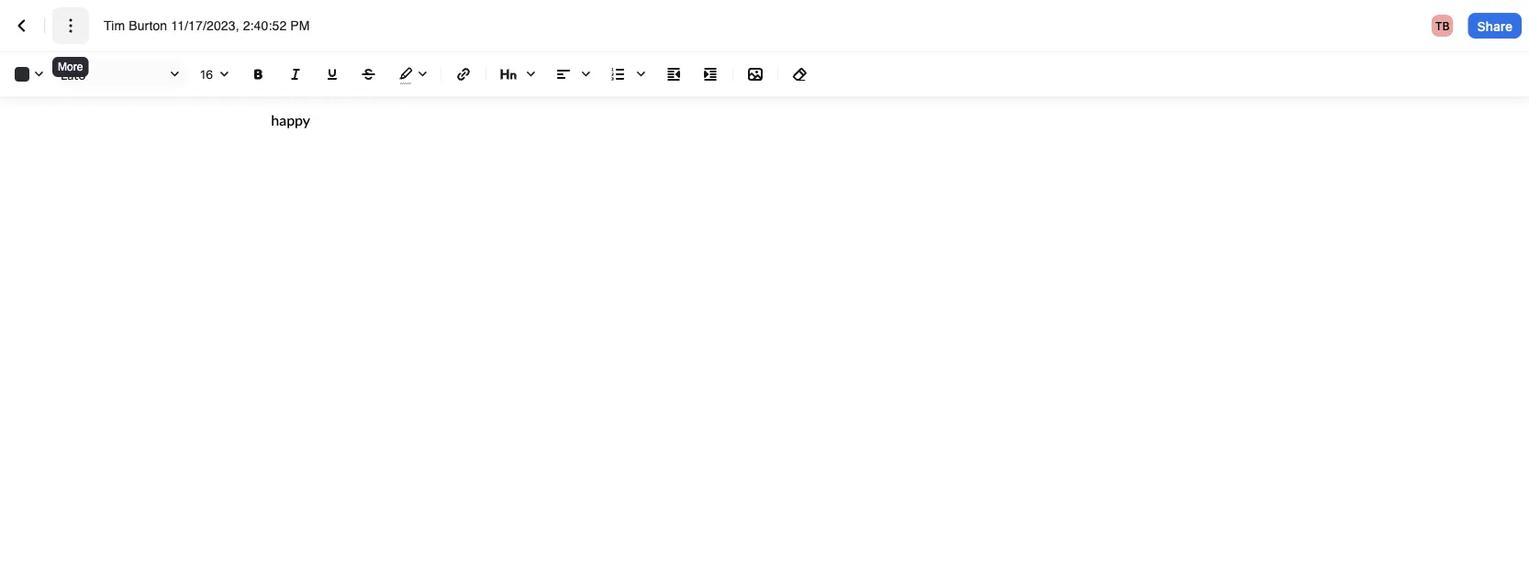 Task type: locate. For each thing, give the bounding box(es) containing it.
strikethrough image
[[358, 63, 380, 85]]

tooltip
[[0, 40, 59, 75]]

lato
[[61, 66, 86, 82]]

italic image
[[285, 63, 307, 85]]

clear style image
[[789, 63, 811, 85]]

None text field
[[104, 17, 334, 35], [200, 62, 231, 86], [104, 17, 334, 35], [200, 62, 231, 86]]

link image
[[453, 63, 475, 85]]

all notes image
[[11, 15, 33, 37]]

underline image
[[321, 63, 343, 85]]

tb
[[1436, 19, 1450, 32]]

share button
[[1468, 13, 1522, 39]]



Task type: describe. For each thing, give the bounding box(es) containing it.
bold image
[[248, 63, 270, 85]]

happy
[[271, 111, 310, 129]]

more image
[[60, 15, 82, 37]]

lato button
[[57, 61, 185, 87]]

insert image image
[[744, 63, 767, 85]]

open image
[[213, 64, 235, 86]]

share
[[1478, 18, 1513, 33]]

increase indent image
[[699, 63, 722, 85]]

tb button
[[1424, 11, 1461, 40]]

decrease indent image
[[663, 63, 685, 85]]



Task type: vqa. For each thing, say whether or not it's contained in the screenshot.
the Lato
yes



